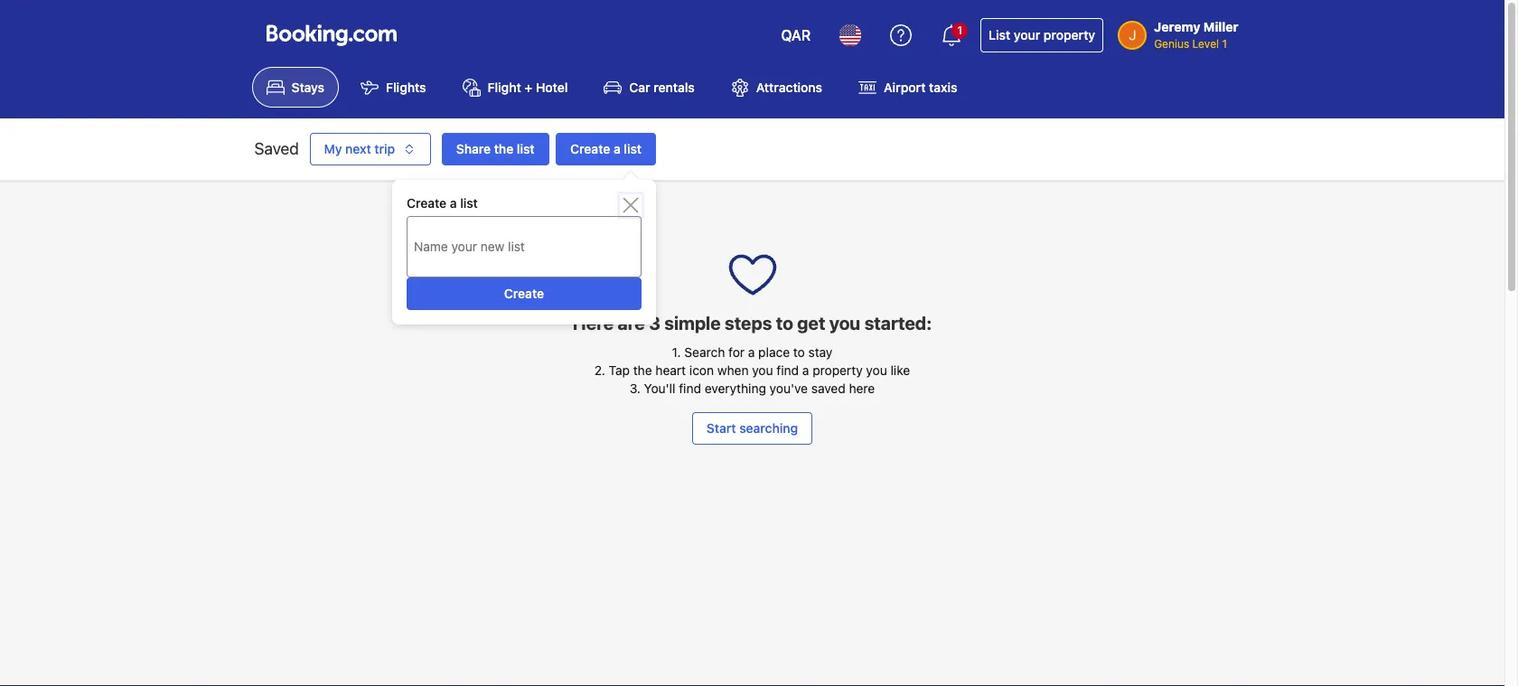 Task type: vqa. For each thing, say whether or not it's contained in the screenshot.
before February 9, 2024 for $1,101
no



Task type: describe. For each thing, give the bounding box(es) containing it.
get
[[798, 313, 826, 334]]

1 horizontal spatial create
[[504, 286, 544, 301]]

flights link
[[346, 67, 441, 108]]

qar
[[781, 27, 811, 43]]

simple
[[665, 313, 721, 334]]

tap
[[609, 363, 630, 378]]

search
[[685, 345, 725, 360]]

1 inside jeremy miller genius level 1
[[1223, 37, 1228, 51]]

list your property
[[989, 27, 1096, 42]]

to for steps
[[776, 313, 794, 334]]

genius
[[1155, 37, 1190, 51]]

heart
[[656, 363, 686, 378]]

place
[[759, 345, 790, 360]]

list your property link
[[981, 18, 1104, 52]]

1 button
[[930, 14, 974, 57]]

steps
[[725, 313, 772, 334]]

2.
[[595, 363, 606, 378]]

2 horizontal spatial you
[[866, 363, 888, 378]]

1.
[[672, 345, 681, 360]]

the inside button
[[494, 141, 514, 157]]

my next trip button
[[310, 133, 431, 166]]

1 horizontal spatial property
[[1044, 27, 1096, 42]]

booking.com online hotel reservations image
[[266, 24, 396, 46]]

stays
[[292, 80, 325, 95]]

airport taxis link
[[844, 67, 972, 108]]

when
[[718, 363, 749, 378]]

2 horizontal spatial create
[[571, 141, 610, 157]]

1 horizontal spatial you
[[830, 313, 861, 334]]

3.
[[630, 381, 641, 396]]

list
[[989, 27, 1011, 42]]

flights
[[386, 80, 426, 95]]

share
[[456, 141, 491, 157]]

like
[[891, 363, 911, 378]]

you'll
[[644, 381, 676, 396]]

create a list button
[[556, 133, 656, 166]]

airport
[[884, 80, 926, 95]]

taxis
[[929, 80, 958, 95]]

1 horizontal spatial find
[[777, 363, 799, 378]]

for
[[729, 345, 745, 360]]

miller
[[1204, 19, 1239, 34]]

next
[[345, 141, 371, 157]]

car rentals link
[[590, 67, 709, 108]]

my
[[324, 141, 342, 157]]

start searching button
[[692, 412, 813, 445]]

trip
[[375, 141, 395, 157]]

a right for
[[748, 345, 755, 360]]

0 horizontal spatial you
[[752, 363, 773, 378]]

0 horizontal spatial create a list
[[407, 195, 478, 211]]

stay
[[809, 345, 833, 360]]

attractions
[[756, 80, 823, 95]]

1 vertical spatial find
[[679, 381, 701, 396]]

your
[[1014, 27, 1041, 42]]

share the list button
[[442, 133, 549, 166]]

start
[[707, 421, 736, 436]]

level
[[1193, 37, 1220, 51]]

saved
[[812, 381, 846, 396]]

close image
[[620, 194, 642, 216]]

here
[[849, 381, 875, 396]]

airport taxis
[[884, 80, 958, 95]]

you've
[[770, 381, 808, 396]]

1. search for a place to stay 2. tap the heart icon when you find a property you like 3. you'll find everything you've saved here
[[595, 345, 911, 396]]



Task type: locate. For each thing, give the bounding box(es) containing it.
you
[[830, 313, 861, 334], [752, 363, 773, 378], [866, 363, 888, 378]]

1 horizontal spatial list
[[517, 141, 535, 157]]

to
[[776, 313, 794, 334], [794, 345, 805, 360]]

0 vertical spatial create
[[571, 141, 610, 157]]

flight + hotel
[[488, 80, 568, 95]]

0 horizontal spatial the
[[494, 141, 514, 157]]

you up here
[[866, 363, 888, 378]]

2 horizontal spatial list
[[624, 141, 642, 157]]

started:
[[865, 313, 932, 334]]

1 horizontal spatial 1
[[1223, 37, 1228, 51]]

1
[[958, 24, 963, 37], [1223, 37, 1228, 51]]

a down share
[[450, 195, 457, 211]]

2 vertical spatial create
[[504, 286, 544, 301]]

you down place
[[752, 363, 773, 378]]

0 vertical spatial property
[[1044, 27, 1096, 42]]

share the list
[[456, 141, 535, 157]]

list down share
[[460, 195, 478, 211]]

create a list down share
[[407, 195, 478, 211]]

qar button
[[771, 14, 822, 57]]

0 vertical spatial the
[[494, 141, 514, 157]]

1 vertical spatial property
[[813, 363, 863, 378]]

1 vertical spatial to
[[794, 345, 805, 360]]

1 vertical spatial create a list
[[407, 195, 478, 211]]

create down car rentals link
[[571, 141, 610, 157]]

the right share
[[494, 141, 514, 157]]

Create a list text field
[[407, 231, 642, 263]]

create a list
[[571, 141, 642, 157], [407, 195, 478, 211]]

create down my next trip button
[[407, 195, 447, 211]]

0 horizontal spatial create
[[407, 195, 447, 211]]

1 horizontal spatial the
[[633, 363, 652, 378]]

to left get
[[776, 313, 794, 334]]

everything
[[705, 381, 766, 396]]

to for place
[[794, 345, 805, 360]]

rentals
[[654, 80, 695, 95]]

1 horizontal spatial create a list
[[571, 141, 642, 157]]

list for share the list button
[[517, 141, 535, 157]]

stays link
[[252, 67, 339, 108]]

the inside '1. search for a place to stay 2. tap the heart icon when you find a property you like 3. you'll find everything you've saved here'
[[633, 363, 652, 378]]

saved
[[254, 140, 299, 159]]

here
[[573, 313, 614, 334]]

start searching
[[707, 421, 798, 436]]

1 down miller
[[1223, 37, 1228, 51]]

create a list inside button
[[571, 141, 642, 157]]

find up you've
[[777, 363, 799, 378]]

+
[[525, 80, 533, 95]]

a inside button
[[614, 141, 621, 157]]

create a list up close image
[[571, 141, 642, 157]]

jeremy miller genius level 1
[[1155, 19, 1239, 51]]

list right share
[[517, 141, 535, 157]]

0 horizontal spatial property
[[813, 363, 863, 378]]

a
[[614, 141, 621, 157], [450, 195, 457, 211], [748, 345, 755, 360], [803, 363, 809, 378]]

property right your
[[1044, 27, 1096, 42]]

flight
[[488, 80, 521, 95]]

car
[[630, 80, 651, 95]]

list
[[517, 141, 535, 157], [624, 141, 642, 157], [460, 195, 478, 211]]

0 vertical spatial find
[[777, 363, 799, 378]]

property inside '1. search for a place to stay 2. tap the heart icon when you find a property you like 3. you'll find everything you've saved here'
[[813, 363, 863, 378]]

find down icon
[[679, 381, 701, 396]]

create
[[571, 141, 610, 157], [407, 195, 447, 211], [504, 286, 544, 301]]

are
[[618, 313, 645, 334]]

my next trip
[[324, 141, 395, 157]]

to inside '1. search for a place to stay 2. tap the heart icon when you find a property you like 3. you'll find everything you've saved here'
[[794, 345, 805, 360]]

3
[[649, 313, 661, 334]]

0 vertical spatial create a list
[[571, 141, 642, 157]]

create button
[[407, 278, 642, 310]]

1 vertical spatial create
[[407, 195, 447, 211]]

list up close image
[[624, 141, 642, 157]]

car rentals
[[630, 80, 695, 95]]

to left stay
[[794, 345, 805, 360]]

a down stay
[[803, 363, 809, 378]]

jeremy
[[1155, 19, 1201, 34]]

0 horizontal spatial 1
[[958, 24, 963, 37]]

you right get
[[830, 313, 861, 334]]

the
[[494, 141, 514, 157], [633, 363, 652, 378]]

footer
[[0, 685, 1505, 686]]

1 vertical spatial the
[[633, 363, 652, 378]]

property
[[1044, 27, 1096, 42], [813, 363, 863, 378]]

attractions link
[[717, 67, 837, 108]]

flight + hotel link
[[448, 67, 583, 108]]

0 vertical spatial to
[[776, 313, 794, 334]]

1 left list
[[958, 24, 963, 37]]

a up close image
[[614, 141, 621, 157]]

0 horizontal spatial find
[[679, 381, 701, 396]]

property up saved
[[813, 363, 863, 378]]

1 inside button
[[958, 24, 963, 37]]

here are 3 simple steps to get you started:
[[573, 313, 932, 334]]

hotel
[[536, 80, 568, 95]]

create down create a list text box
[[504, 286, 544, 301]]

the up '3.'
[[633, 363, 652, 378]]

list for create a list button
[[624, 141, 642, 157]]

searching
[[740, 421, 798, 436]]

0 horizontal spatial list
[[460, 195, 478, 211]]

icon
[[690, 363, 714, 378]]

find
[[777, 363, 799, 378], [679, 381, 701, 396]]



